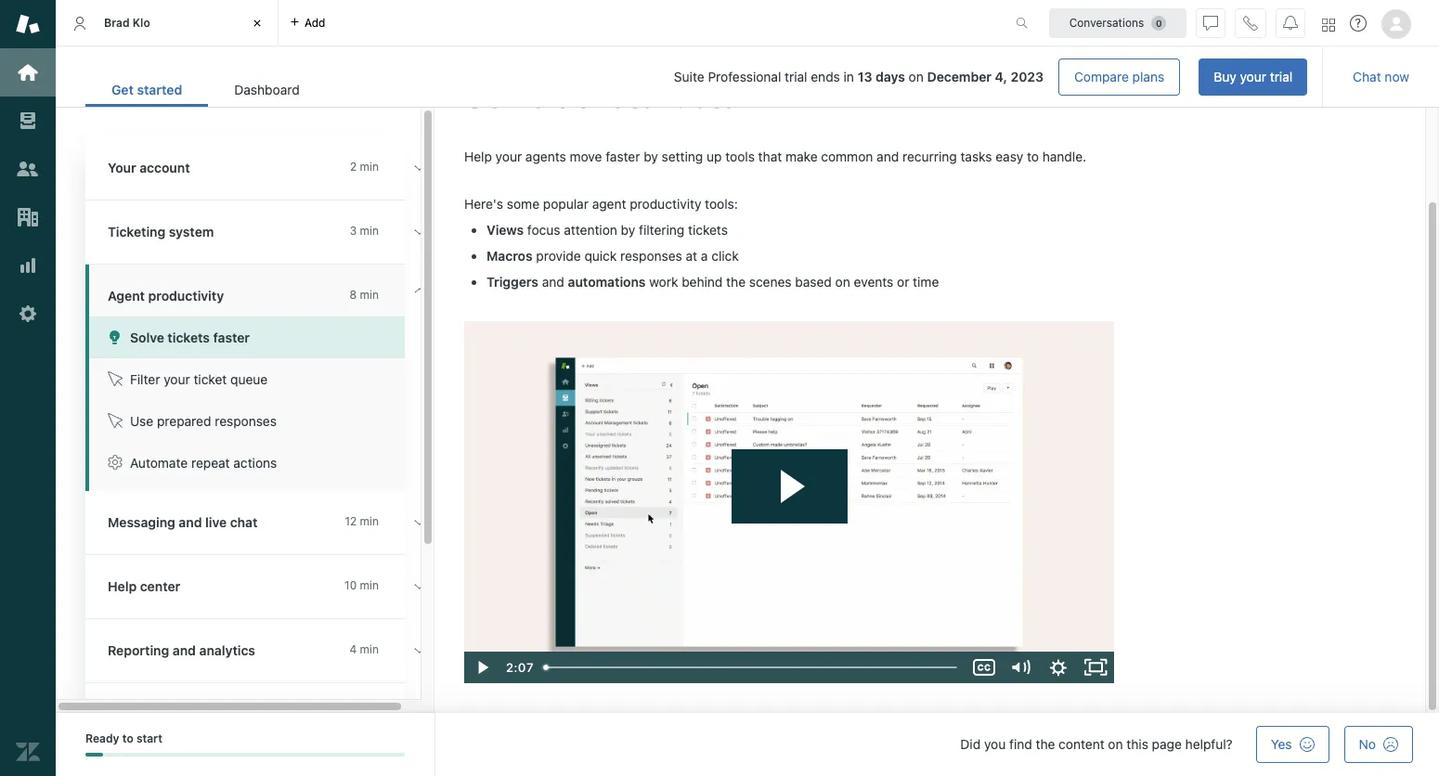 Task type: locate. For each thing, give the bounding box(es) containing it.
0 vertical spatial faster
[[663, 76, 750, 115]]

footer
[[56, 713, 1439, 776]]

1 horizontal spatial help
[[464, 148, 492, 164]]

1 horizontal spatial on
[[909, 69, 924, 84]]

min inside your account heading
[[360, 160, 379, 174]]

faster inside button
[[213, 330, 250, 345]]

help up here's
[[464, 148, 492, 164]]

focus
[[527, 222, 560, 237]]

tab list containing get started
[[85, 72, 326, 107]]

productivity
[[630, 196, 701, 212], [148, 288, 224, 304]]

1 min from the top
[[360, 160, 379, 174]]

1 vertical spatial on
[[835, 274, 850, 289]]

faster up up
[[663, 76, 750, 115]]

2 horizontal spatial tickets
[[688, 222, 728, 237]]

min inside reporting and analytics heading
[[360, 643, 379, 656]]

1 horizontal spatial your
[[496, 148, 522, 164]]

views
[[487, 222, 524, 237]]

trial
[[785, 69, 807, 84], [1270, 69, 1293, 84]]

the
[[726, 274, 746, 289], [1036, 736, 1055, 752]]

min inside help center heading
[[360, 578, 379, 592]]

responses
[[620, 248, 682, 263], [215, 413, 277, 429]]

0 vertical spatial on
[[909, 69, 924, 84]]

0 horizontal spatial trial
[[785, 69, 807, 84]]

progress bar image
[[85, 753, 103, 757]]

and inside heading
[[179, 514, 202, 530]]

0 vertical spatial productivity
[[630, 196, 701, 212]]

help center heading
[[85, 555, 438, 619]]

3 min
[[350, 224, 379, 238]]

0 vertical spatial tickets
[[554, 76, 656, 115]]

1 vertical spatial faster
[[606, 148, 640, 164]]

your right the filter
[[164, 371, 190, 387]]

8
[[350, 288, 357, 302]]

or
[[897, 274, 909, 289]]

analytics
[[199, 643, 255, 658]]

1 vertical spatial the
[[1036, 736, 1055, 752]]

0 horizontal spatial to
[[122, 732, 133, 746]]

2 vertical spatial faster
[[213, 330, 250, 345]]

faster
[[663, 76, 750, 115], [606, 148, 640, 164], [213, 330, 250, 345]]

faster up the filter your ticket queue 'button'
[[213, 330, 250, 345]]

help inside help center heading
[[108, 578, 137, 594]]

yes button
[[1256, 726, 1329, 763]]

based
[[795, 274, 832, 289]]

use prepared responses
[[130, 413, 277, 429]]

1 horizontal spatial productivity
[[630, 196, 701, 212]]

to right easy
[[1027, 148, 1039, 164]]

get started
[[111, 82, 182, 98]]

recurring
[[903, 148, 957, 164]]

5 min from the top
[[360, 578, 379, 592]]

customers image
[[16, 157, 40, 181]]

december
[[927, 69, 992, 84]]

dashboard tab
[[208, 72, 326, 107]]

on left this
[[1108, 736, 1123, 752]]

min for help center
[[360, 578, 379, 592]]

0 vertical spatial the
[[726, 274, 746, 289]]

solve inside button
[[130, 330, 164, 345]]

2 horizontal spatial your
[[1240, 69, 1267, 84]]

min right 4
[[360, 643, 379, 656]]

0 horizontal spatial help
[[108, 578, 137, 594]]

responses down the filter your ticket queue 'button'
[[215, 413, 277, 429]]

professional
[[708, 69, 781, 84]]

1 vertical spatial responses
[[215, 413, 277, 429]]

0 horizontal spatial by
[[621, 222, 635, 237]]

on inside section
[[909, 69, 924, 84]]

your left agents
[[496, 148, 522, 164]]

productivity up filtering
[[630, 196, 701, 212]]

chat
[[1353, 69, 1381, 84]]

automate repeat actions
[[130, 455, 277, 471]]

and inside heading
[[173, 643, 196, 658]]

on right days
[[909, 69, 924, 84]]

did
[[960, 736, 981, 752]]

trial for your
[[1270, 69, 1293, 84]]

your for filter
[[164, 371, 190, 387]]

1 vertical spatial your
[[496, 148, 522, 164]]

zendesk support image
[[16, 12, 40, 36]]

attention
[[564, 222, 617, 237]]

10 min
[[345, 578, 379, 592]]

min right the 3
[[360, 224, 379, 238]]

automations
[[568, 274, 646, 289]]

0 vertical spatial by
[[644, 148, 658, 164]]

section containing suite professional trial ends in
[[341, 58, 1308, 96]]

0 vertical spatial to
[[1027, 148, 1039, 164]]

2 trial from the left
[[1270, 69, 1293, 84]]

0 vertical spatial solve tickets faster
[[464, 76, 750, 115]]

4 min from the top
[[360, 514, 379, 528]]

1 horizontal spatial by
[[644, 148, 658, 164]]

and left the analytics in the bottom left of the page
[[173, 643, 196, 658]]

13
[[858, 69, 872, 84]]

agent
[[108, 288, 145, 304]]

tab list
[[85, 72, 326, 107]]

0 vertical spatial your
[[1240, 69, 1267, 84]]

repeat
[[191, 455, 230, 471]]

min right 8
[[360, 288, 379, 302]]

video thumbnail image
[[464, 321, 1114, 683], [464, 321, 1114, 683]]

2 vertical spatial your
[[164, 371, 190, 387]]

by left setting
[[644, 148, 658, 164]]

help for help your agents move faster by setting up tools that make common and recurring tasks easy to handle.
[[464, 148, 492, 164]]

reporting image
[[16, 253, 40, 278]]

automate repeat actions button
[[89, 442, 405, 484]]

1 horizontal spatial faster
[[606, 148, 640, 164]]

min inside messaging and live chat heading
[[360, 514, 379, 528]]

0 horizontal spatial the
[[726, 274, 746, 289]]

2 horizontal spatial faster
[[663, 76, 750, 115]]

by up macros provide quick responses at a click
[[621, 222, 635, 237]]

your for help
[[496, 148, 522, 164]]

trial left ends
[[785, 69, 807, 84]]

behind
[[682, 274, 723, 289]]

0 horizontal spatial solve tickets faster
[[130, 330, 250, 345]]

trial down "notifications" icon
[[1270, 69, 1293, 84]]

solve tickets faster
[[464, 76, 750, 115], [130, 330, 250, 345]]

in
[[844, 69, 854, 84]]

to left start
[[122, 732, 133, 746]]

3 min from the top
[[360, 288, 379, 302]]

the right 'find'
[[1036, 736, 1055, 752]]

brad klo tab
[[56, 0, 279, 46]]

find
[[1009, 736, 1032, 752]]

up
[[707, 148, 722, 164]]

2 vertical spatial on
[[1108, 736, 1123, 752]]

solve tickets faster inside content-title region
[[464, 76, 750, 115]]

content-title region
[[464, 75, 1114, 118]]

3
[[350, 224, 357, 238]]

solve
[[464, 76, 547, 115], [130, 330, 164, 345]]

0 horizontal spatial faster
[[213, 330, 250, 345]]

December 4, 2023 text field
[[927, 69, 1044, 84]]

solve up the filter
[[130, 330, 164, 345]]

2 vertical spatial tickets
[[168, 330, 210, 345]]

klo
[[133, 16, 150, 30]]

trial inside buy your trial button
[[1270, 69, 1293, 84]]

tickets up "move"
[[554, 76, 656, 115]]

filter
[[130, 371, 160, 387]]

min right 10
[[360, 578, 379, 592]]

1 trial from the left
[[785, 69, 807, 84]]

your inside buy your trial button
[[1240, 69, 1267, 84]]

trial for professional
[[785, 69, 807, 84]]

solve tickets faster button
[[89, 317, 405, 358]]

and left live
[[179, 514, 202, 530]]

section
[[341, 58, 1308, 96]]

2023
[[1011, 69, 1044, 84]]

tickets up filter your ticket queue
[[168, 330, 210, 345]]

1 vertical spatial help
[[108, 578, 137, 594]]

and for reporting and analytics
[[173, 643, 196, 658]]

1 horizontal spatial solve tickets faster
[[464, 76, 750, 115]]

the down click
[[726, 274, 746, 289]]

solve tickets faster up "move"
[[464, 76, 750, 115]]

your inside the filter your ticket queue 'button'
[[164, 371, 190, 387]]

faster right "move"
[[606, 148, 640, 164]]

ticketing system
[[108, 224, 214, 240]]

admin image
[[16, 302, 40, 326]]

8 min
[[350, 288, 379, 302]]

ready
[[85, 732, 119, 746]]

1 horizontal spatial tickets
[[554, 76, 656, 115]]

chat now
[[1353, 69, 1410, 84]]

suite professional trial ends in 13 days on december 4, 2023
[[674, 69, 1044, 84]]

your account
[[108, 160, 190, 175]]

on right based
[[835, 274, 850, 289]]

help left center
[[108, 578, 137, 594]]

1 vertical spatial solve tickets faster
[[130, 330, 250, 345]]

1 horizontal spatial the
[[1036, 736, 1055, 752]]

and down provide
[[542, 274, 564, 289]]

4 min
[[350, 643, 379, 656]]

6 min from the top
[[360, 643, 379, 656]]

0 vertical spatial help
[[464, 148, 492, 164]]

1 vertical spatial productivity
[[148, 288, 224, 304]]

0 horizontal spatial solve
[[130, 330, 164, 345]]

at
[[686, 248, 697, 263]]

0 horizontal spatial tickets
[[168, 330, 210, 345]]

1 vertical spatial solve
[[130, 330, 164, 345]]

help
[[464, 148, 492, 164], [108, 578, 137, 594]]

move
[[570, 148, 602, 164]]

0 vertical spatial solve
[[464, 76, 547, 115]]

add
[[305, 15, 325, 29]]

account
[[139, 160, 190, 175]]

footer containing did you find the content on this page helpful?
[[56, 713, 1439, 776]]

min for your account
[[360, 160, 379, 174]]

and for messaging and live chat
[[179, 514, 202, 530]]

notifications image
[[1283, 15, 1298, 30]]

responses down filtering
[[620, 248, 682, 263]]

system
[[169, 224, 214, 240]]

setting
[[662, 148, 703, 164]]

by
[[644, 148, 658, 164], [621, 222, 635, 237]]

solve up agents
[[464, 76, 547, 115]]

1 horizontal spatial responses
[[620, 248, 682, 263]]

min right 12
[[360, 514, 379, 528]]

provide
[[536, 248, 581, 263]]

solve tickets faster inside button
[[130, 330, 250, 345]]

solve tickets faster up filter your ticket queue
[[130, 330, 250, 345]]

no
[[1359, 736, 1376, 752]]

your right buy
[[1240, 69, 1267, 84]]

0 horizontal spatial your
[[164, 371, 190, 387]]

12 min
[[345, 514, 379, 528]]

and right common
[[877, 148, 899, 164]]

conversations
[[1069, 15, 1144, 29]]

plans
[[1132, 69, 1165, 84]]

min right 2
[[360, 160, 379, 174]]

tickets inside button
[[168, 330, 210, 345]]

tickets up a
[[688, 222, 728, 237]]

get help image
[[1350, 15, 1367, 32]]

min inside 'agent productivity' heading
[[360, 288, 379, 302]]

0 horizontal spatial responses
[[215, 413, 277, 429]]

region
[[464, 147, 1114, 683]]

2 min from the top
[[360, 224, 379, 238]]

here's some popular agent productivity tools:
[[464, 196, 738, 212]]

1 horizontal spatial solve
[[464, 76, 547, 115]]

productivity right agent on the top
[[148, 288, 224, 304]]

filtering
[[639, 222, 685, 237]]

no button
[[1344, 726, 1413, 763]]

center
[[140, 578, 180, 594]]

min inside ticketing system heading
[[360, 224, 379, 238]]

brad klo
[[104, 16, 150, 30]]

started
[[137, 82, 182, 98]]

zendesk products image
[[1322, 18, 1335, 31]]

0 horizontal spatial productivity
[[148, 288, 224, 304]]

get started image
[[16, 60, 40, 84]]

button displays agent's chat status as invisible. image
[[1203, 15, 1218, 30]]

automate
[[130, 455, 188, 471]]

0 horizontal spatial on
[[835, 274, 850, 289]]

1 horizontal spatial trial
[[1270, 69, 1293, 84]]



Task type: describe. For each thing, give the bounding box(es) containing it.
video element
[[464, 321, 1114, 683]]

views focus attention by filtering tickets
[[487, 222, 728, 237]]

click
[[712, 248, 739, 263]]

use
[[130, 413, 153, 429]]

productivity inside heading
[[148, 288, 224, 304]]

filter your ticket queue button
[[89, 358, 405, 400]]

min for ticketing system
[[360, 224, 379, 238]]

faster inside region
[[606, 148, 640, 164]]

solve inside content-title region
[[464, 76, 547, 115]]

chat now button
[[1338, 58, 1424, 96]]

tickets inside content-title region
[[554, 76, 656, 115]]

2 min
[[350, 160, 379, 174]]

ticket
[[194, 371, 227, 387]]

reporting and analytics heading
[[85, 619, 438, 683]]

ready to start
[[85, 732, 162, 746]]

region containing help your agents move faster by setting up tools that make common and recurring tasks easy to handle.
[[464, 147, 1114, 683]]

reporting
[[108, 643, 169, 658]]

tasks
[[961, 148, 992, 164]]

agents
[[525, 148, 566, 164]]

prepared
[[157, 413, 211, 429]]

triggers
[[487, 274, 539, 289]]

ends
[[811, 69, 840, 84]]

use prepared responses button
[[89, 400, 405, 442]]

events
[[854, 274, 894, 289]]

productivity inside region
[[630, 196, 701, 212]]

organizations image
[[16, 205, 40, 229]]

4,
[[995, 69, 1007, 84]]

4
[[350, 643, 357, 656]]

filter your ticket queue
[[130, 371, 268, 387]]

now
[[1385, 69, 1410, 84]]

the inside region
[[726, 274, 746, 289]]

actions
[[233, 455, 277, 471]]

1 vertical spatial by
[[621, 222, 635, 237]]

min for agent productivity
[[360, 288, 379, 302]]

did you find the content on this page helpful?
[[960, 736, 1233, 752]]

tools
[[725, 148, 755, 164]]

0 vertical spatial responses
[[620, 248, 682, 263]]

help your agents move faster by setting up tools that make common and recurring tasks easy to handle.
[[464, 148, 1086, 164]]

min for messaging and live chat
[[360, 514, 379, 528]]

10
[[345, 578, 357, 592]]

compare plans
[[1074, 69, 1165, 84]]

compare plans button
[[1059, 58, 1180, 96]]

help center
[[108, 578, 180, 594]]

time
[[913, 274, 939, 289]]

messaging
[[108, 514, 175, 530]]

1 vertical spatial to
[[122, 732, 133, 746]]

macros provide quick responses at a click
[[487, 248, 739, 263]]

tabs tab list
[[56, 0, 996, 46]]

compare
[[1074, 69, 1129, 84]]

2 horizontal spatial on
[[1108, 736, 1123, 752]]

messaging and live chat heading
[[85, 491, 438, 555]]

ticketing system heading
[[85, 201, 438, 265]]

quick
[[584, 248, 617, 263]]

main element
[[0, 0, 56, 776]]

agent
[[592, 196, 626, 212]]

reporting and analytics
[[108, 643, 255, 658]]

make
[[786, 148, 818, 164]]

min for reporting and analytics
[[360, 643, 379, 656]]

buy
[[1214, 69, 1237, 84]]

macros
[[487, 248, 533, 263]]

views image
[[16, 109, 40, 133]]

buy your trial button
[[1199, 58, 1308, 96]]

faster inside content-title region
[[663, 76, 750, 115]]

agent productivity heading
[[85, 265, 438, 317]]

on inside region
[[835, 274, 850, 289]]

progress-bar progress bar
[[85, 753, 405, 757]]

helpful?
[[1185, 736, 1233, 752]]

brad
[[104, 16, 130, 30]]

and for triggers and automations work behind the scenes based on events or time
[[542, 274, 564, 289]]

triggers and automations work behind the scenes based on events or time
[[487, 274, 939, 289]]

ticketing
[[108, 224, 165, 240]]

a
[[701, 248, 708, 263]]

that
[[758, 148, 782, 164]]

your for buy
[[1240, 69, 1267, 84]]

your
[[108, 160, 136, 175]]

your account heading
[[85, 136, 438, 201]]

handle.
[[1042, 148, 1086, 164]]

this
[[1127, 736, 1148, 752]]

add button
[[279, 0, 337, 45]]

1 horizontal spatial to
[[1027, 148, 1039, 164]]

yes
[[1271, 736, 1292, 752]]

conversations button
[[1049, 8, 1187, 38]]

popular
[[543, 196, 589, 212]]

help for help center
[[108, 578, 137, 594]]

messaging and live chat
[[108, 514, 258, 530]]

close image
[[248, 14, 266, 32]]

common
[[821, 148, 873, 164]]

some
[[507, 196, 540, 212]]

1 vertical spatial tickets
[[688, 222, 728, 237]]

dashboard
[[234, 82, 300, 98]]

zendesk image
[[16, 740, 40, 764]]

chat
[[230, 514, 258, 530]]

start
[[136, 732, 162, 746]]

12
[[345, 514, 357, 528]]

responses inside 'button'
[[215, 413, 277, 429]]

days
[[876, 69, 905, 84]]

2
[[350, 160, 357, 174]]

work
[[649, 274, 678, 289]]

scenes
[[749, 274, 792, 289]]



Task type: vqa. For each thing, say whether or not it's contained in the screenshot.
the topmost on
yes



